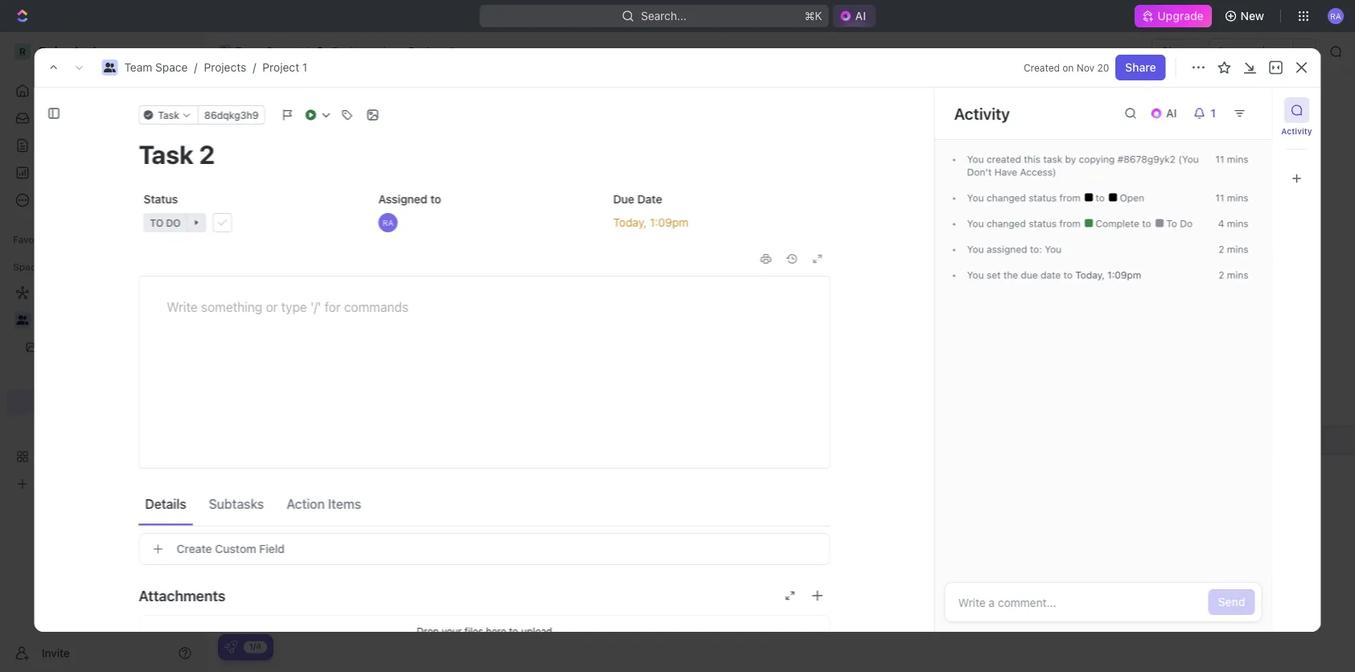 Task type: describe. For each thing, give the bounding box(es) containing it.
11 mins for changed status from
[[1216, 192, 1249, 204]]

invite
[[42, 647, 70, 660]]

don't
[[968, 167, 992, 178]]

user group image
[[220, 47, 230, 56]]

4
[[1219, 218, 1225, 229]]

assigned
[[378, 193, 427, 206]]

your
[[441, 626, 462, 637]]

assigned to
[[378, 193, 441, 206]]

to right date
[[1064, 270, 1073, 281]]

create custom field
[[176, 543, 284, 556]]

search button
[[1080, 145, 1143, 167]]

share for share button right of 20
[[1126, 61, 1157, 74]]

, inside the task sidebar content section
[[1102, 270, 1105, 281]]

activity inside the task sidebar content section
[[955, 104, 1010, 123]]

from for open
[[1060, 192, 1081, 204]]

onboarding checklist button image
[[224, 641, 237, 654]]

status for to do
[[1029, 218, 1057, 229]]

0 vertical spatial team space
[[235, 45, 298, 58]]

nov
[[1077, 62, 1095, 73]]

0 horizontal spatial ,
[[643, 216, 647, 229]]

#8678g9yk2
[[1118, 154, 1176, 165]]

favorites button
[[6, 230, 62, 249]]

changed for to do
[[987, 218, 1026, 229]]

custom
[[215, 543, 256, 556]]

1 inside dropdown button
[[1211, 107, 1216, 120]]

onboarding checklist button element
[[224, 641, 237, 654]]

86dqkg3h9
[[204, 109, 258, 121]]

created on nov 20
[[1024, 62, 1110, 73]]

0 vertical spatial space
[[266, 45, 298, 58]]

team space inside team space 'link'
[[39, 313, 102, 327]]

changed status from for open
[[984, 192, 1084, 204]]

today , 1:09 pm
[[613, 216, 688, 229]]

action items
[[286, 496, 361, 512]]

have
[[995, 167, 1018, 178]]

ai button
[[1144, 101, 1187, 126]]

to left 4
[[1167, 218, 1178, 229]]

send
[[1219, 596, 1246, 609]]

to do inside the task sidebar content section
[[1164, 218, 1193, 229]]

1 horizontal spatial user group image
[[104, 63, 116, 72]]

(you
[[1179, 154, 1200, 165]]

items
[[328, 496, 361, 512]]

1 vertical spatial ra button
[[373, 208, 595, 237]]

you left set
[[968, 270, 984, 281]]

to do button
[[138, 208, 360, 237]]

86dqkg3h9 button
[[198, 105, 265, 125]]

complete
[[1093, 218, 1143, 229]]

upload button
[[521, 626, 552, 637]]

status
[[143, 193, 178, 206]]

action
[[286, 496, 325, 512]]

to down the open
[[1143, 218, 1155, 229]]

to inside dropdown button
[[150, 217, 163, 229]]

1/4
[[249, 642, 262, 652]]

task sidebar navigation tab list
[[1280, 97, 1315, 191]]

hide button
[[1146, 145, 1195, 167]]

set
[[987, 270, 1001, 281]]

created
[[1024, 62, 1060, 73]]

by
[[1066, 154, 1077, 165]]

hide inside button
[[648, 189, 669, 201]]

create custom field button
[[138, 533, 830, 566]]

ra for bottom ra 'dropdown button'
[[382, 218, 393, 227]]

1 horizontal spatial ai button
[[1144, 101, 1187, 126]]

4 mins
[[1219, 218, 1249, 229]]

2 for you assigned to: you
[[1219, 244, 1225, 255]]

inbox link
[[6, 105, 198, 131]]

activity inside task sidebar navigation tab list
[[1282, 126, 1313, 136]]

mins for #8678g9yk2 (you don't have access)
[[1228, 154, 1249, 165]]

0 horizontal spatial projects
[[204, 61, 246, 74]]

drop
[[417, 626, 439, 637]]

the
[[1004, 270, 1019, 281]]

drop your files here to upload
[[417, 626, 552, 637]]

search
[[1101, 149, 1138, 163]]

20
[[1098, 62, 1110, 73]]

ai inside dropdown button
[[1167, 107, 1178, 120]]

you up you assigned to: you
[[968, 218, 984, 229]]

pm inside the task sidebar content section
[[1128, 270, 1142, 281]]

to right the assigned
[[430, 193, 441, 206]]

#8678g9yk2 (you don't have access)
[[968, 154, 1200, 178]]

due date
[[613, 193, 662, 206]]

details button
[[138, 490, 192, 519]]

share button right 20
[[1116, 55, 1166, 80]]

to left the open
[[1096, 192, 1108, 204]]

date
[[1041, 270, 1061, 281]]

from for to do
[[1060, 218, 1081, 229]]

you up don't
[[968, 154, 984, 165]]

2 mins for you set the due date to today , 1:09 pm
[[1219, 270, 1249, 281]]

this
[[1024, 154, 1041, 165]]

you set the due date to today , 1:09 pm
[[968, 270, 1142, 281]]

created
[[987, 154, 1022, 165]]

2 mins for you assigned to: you
[[1219, 244, 1249, 255]]

you down don't
[[968, 192, 984, 204]]

spaces
[[13, 261, 47, 273]]

1 horizontal spatial ra button
[[1324, 3, 1349, 29]]

home
[[39, 84, 69, 97]]

1 horizontal spatial project 1 link
[[388, 42, 459, 61]]

automations
[[1218, 45, 1285, 58]]

2 vertical spatial project
[[244, 96, 316, 123]]

3 mins from the top
[[1228, 218, 1249, 229]]

details
[[145, 496, 186, 512]]

inbox
[[39, 111, 67, 125]]

to:
[[1031, 244, 1043, 255]]

do inside the task sidebar content section
[[1181, 218, 1193, 229]]

upgrade link
[[1136, 5, 1212, 27]]

0 vertical spatial project 1
[[408, 45, 455, 58]]



Task type: locate. For each thing, give the bounding box(es) containing it.
add
[[1239, 103, 1261, 117], [396, 228, 414, 239], [289, 308, 310, 322], [289, 462, 310, 475]]

2 vertical spatial team
[[39, 313, 67, 327]]

0 vertical spatial ai button
[[833, 5, 876, 27]]

1 vertical spatial 11
[[1216, 192, 1225, 204]]

status
[[1029, 192, 1057, 204], [1029, 218, 1057, 229]]

1 horizontal spatial do
[[1181, 218, 1193, 229]]

action items button
[[280, 490, 367, 519]]

mins for you
[[1228, 244, 1249, 255]]

0 horizontal spatial activity
[[955, 104, 1010, 123]]

team inside tree
[[39, 313, 67, 327]]

2 horizontal spatial team
[[235, 45, 263, 58]]

team space / projects / project 1
[[124, 61, 308, 74]]

0 vertical spatial 1:09
[[650, 216, 672, 229]]

11 right "(you"
[[1216, 154, 1225, 165]]

ra button
[[1324, 3, 1349, 29], [373, 208, 595, 237]]

on
[[1063, 62, 1074, 73]]

hide inside dropdown button
[[1165, 149, 1190, 163]]

today right date
[[1076, 270, 1102, 281]]

1 horizontal spatial activity
[[1282, 126, 1313, 136]]

attachments button
[[138, 577, 830, 616]]

0 horizontal spatial do
[[166, 217, 180, 229]]

1 11 mins from the top
[[1216, 154, 1249, 165]]

1 vertical spatial user group image
[[16, 315, 29, 325]]

from left complete
[[1060, 218, 1081, 229]]

do left 4
[[1181, 218, 1193, 229]]

0 vertical spatial activity
[[955, 104, 1010, 123]]

ai button
[[833, 5, 876, 27], [1144, 101, 1187, 126]]

do down status
[[166, 217, 180, 229]]

from
[[1060, 192, 1081, 204], [1060, 218, 1081, 229]]

11 mins for created this task by copying
[[1216, 154, 1249, 165]]

ai
[[855, 9, 866, 23], [1167, 107, 1178, 120]]

subtasks
[[208, 496, 264, 512]]

1 vertical spatial project 1
[[244, 96, 337, 123]]

11 mins up 4 mins
[[1216, 192, 1249, 204]]

project 1 link
[[388, 42, 459, 61], [263, 61, 308, 74]]

here
[[486, 626, 506, 637]]

2 2 from the top
[[1219, 270, 1225, 281]]

team space down spaces
[[39, 313, 102, 327]]

new
[[1241, 9, 1265, 23]]

5 mins from the top
[[1228, 270, 1249, 281]]

today
[[613, 216, 643, 229], [1076, 270, 1102, 281]]

1 vertical spatial share
[[1126, 61, 1157, 74]]

team
[[235, 45, 263, 58], [124, 61, 152, 74], [39, 313, 67, 327]]

ra for rightmost ra 'dropdown button'
[[1331, 11, 1342, 20]]

1 vertical spatial changed status from
[[984, 218, 1084, 229]]

11 mins up search tasks... "text box"
[[1216, 154, 1249, 165]]

share button
[[1152, 39, 1202, 64], [1116, 55, 1166, 80]]

hide down ai dropdown button on the right top of page
[[1165, 149, 1190, 163]]

activity
[[955, 104, 1010, 123], [1282, 126, 1313, 136]]

0 vertical spatial pm
[[672, 216, 688, 229]]

1 changed from the top
[[987, 192, 1026, 204]]

1 vertical spatial 2
[[1219, 270, 1225, 281]]

user group image
[[104, 63, 116, 72], [16, 315, 29, 325]]

11 mins
[[1216, 154, 1249, 165], [1216, 192, 1249, 204]]

upgrade
[[1158, 9, 1204, 23]]

0 horizontal spatial project 1
[[244, 96, 337, 123]]

to right here at the bottom of the page
[[509, 626, 518, 637]]

changed for open
[[987, 192, 1026, 204]]

0 horizontal spatial ra
[[382, 218, 393, 227]]

0 horizontal spatial share
[[1126, 61, 1157, 74]]

changed
[[987, 192, 1026, 204], [987, 218, 1026, 229]]

2 changed status from from the top
[[984, 218, 1084, 229]]

1 vertical spatial pm
[[1128, 270, 1142, 281]]

pm down hide button
[[672, 216, 688, 229]]

0 horizontal spatial today
[[613, 216, 643, 229]]

2 status from the top
[[1029, 218, 1057, 229]]

task
[[1044, 154, 1063, 165]]

home link
[[6, 78, 198, 104]]

team down spaces
[[39, 313, 67, 327]]

1 mins from the top
[[1228, 154, 1249, 165]]

1 vertical spatial ra
[[382, 218, 393, 227]]

search...
[[641, 9, 687, 23]]

2 11 mins from the top
[[1216, 192, 1249, 204]]

user group image up home link on the top left of the page
[[104, 63, 116, 72]]

1 vertical spatial today
[[1076, 270, 1102, 281]]

project
[[408, 45, 446, 58], [263, 61, 299, 74], [244, 96, 316, 123]]

1 vertical spatial space
[[155, 61, 188, 74]]

changed status from down the access)
[[984, 192, 1084, 204]]

changed up assigned
[[987, 218, 1026, 229]]

share for share button below upgrade link
[[1162, 45, 1193, 58]]

status up the to:
[[1029, 218, 1057, 229]]

0 horizontal spatial user group image
[[16, 315, 29, 325]]

1 horizontal spatial hide
[[1165, 149, 1190, 163]]

0 horizontal spatial to do
[[150, 217, 180, 229]]

do inside dropdown button
[[166, 217, 180, 229]]

1 horizontal spatial ra
[[1331, 11, 1342, 20]]

1:09 inside the task sidebar content section
[[1108, 270, 1128, 281]]

team space tree
[[6, 280, 198, 497]]

you assigned to: you
[[968, 244, 1062, 255]]

user group image inside team space tree
[[16, 315, 29, 325]]

1 2 mins from the top
[[1219, 244, 1249, 255]]

1 horizontal spatial pm
[[1128, 270, 1142, 281]]

team right user group icon
[[235, 45, 263, 58]]

1 vertical spatial ,
[[1102, 270, 1105, 281]]

0 vertical spatial changed status from
[[984, 192, 1084, 204]]

task
[[1264, 103, 1288, 117], [158, 109, 179, 121], [417, 228, 438, 239], [313, 308, 336, 322], [313, 462, 336, 475]]

changed status from up the to:
[[984, 218, 1084, 229]]

hide
[[1165, 149, 1190, 163], [648, 189, 669, 201]]

projects
[[332, 45, 375, 58], [204, 61, 246, 74]]

11
[[1216, 154, 1225, 165], [1216, 192, 1225, 204]]

space inside tree
[[70, 313, 102, 327]]

access)
[[1021, 167, 1057, 178]]

2 mins
[[1219, 244, 1249, 255], [1219, 270, 1249, 281]]

created this task by copying
[[984, 154, 1118, 165]]

0 vertical spatial user group image
[[104, 63, 116, 72]]

1:09 down date at the left
[[650, 216, 672, 229]]

task inside dropdown button
[[158, 109, 179, 121]]

1 vertical spatial ai button
[[1144, 101, 1187, 126]]

share right 20
[[1126, 61, 1157, 74]]

automations button
[[1210, 39, 1293, 64]]

assigned
[[987, 244, 1028, 255]]

1 status from the top
[[1029, 192, 1057, 204]]

do
[[166, 217, 180, 229], [1181, 218, 1193, 229]]

1 vertical spatial 11 mins
[[1216, 192, 1249, 204]]

1 11 from the top
[[1216, 154, 1225, 165]]

ai button right "⌘k"
[[833, 5, 876, 27]]

0 vertical spatial 2
[[1219, 244, 1225, 255]]

1 button
[[1187, 101, 1227, 126]]

,
[[643, 216, 647, 229], [1102, 270, 1105, 281]]

1 from from the top
[[1060, 192, 1081, 204]]

2 2 mins from the top
[[1219, 270, 1249, 281]]

0 vertical spatial ra
[[1331, 11, 1342, 20]]

/
[[306, 45, 309, 58], [382, 45, 385, 58], [194, 61, 198, 74], [253, 61, 256, 74]]

today inside the task sidebar content section
[[1076, 270, 1102, 281]]

Edit task name text field
[[138, 139, 830, 170]]

11 for created this task by copying
[[1216, 154, 1225, 165]]

changed status from for to do
[[984, 218, 1084, 229]]

date
[[637, 193, 662, 206]]

to do left 4
[[1164, 218, 1193, 229]]

1 vertical spatial activity
[[1282, 126, 1313, 136]]

1 horizontal spatial projects link
[[312, 42, 379, 61]]

0 vertical spatial today
[[613, 216, 643, 229]]

0 horizontal spatial project 1 link
[[263, 61, 308, 74]]

you right the to:
[[1045, 244, 1062, 255]]

attachments
[[138, 587, 225, 605]]

copying
[[1079, 154, 1115, 165]]

1 horizontal spatial 1:09
[[1108, 270, 1128, 281]]

pm down complete
[[1128, 270, 1142, 281]]

0 vertical spatial 11
[[1216, 154, 1225, 165]]

share down upgrade link
[[1162, 45, 1193, 58]]

mins for today
[[1228, 270, 1249, 281]]

0 vertical spatial hide
[[1165, 149, 1190, 163]]

0 vertical spatial share
[[1162, 45, 1193, 58]]

2 11 from the top
[[1216, 192, 1225, 204]]

changed down have in the top of the page
[[987, 192, 1026, 204]]

to do down status
[[150, 217, 180, 229]]

open
[[1118, 192, 1145, 204]]

to do
[[150, 217, 180, 229], [1164, 218, 1193, 229]]

0 vertical spatial project
[[408, 45, 446, 58]]

11 for changed status from
[[1216, 192, 1225, 204]]

11 up 4
[[1216, 192, 1225, 204]]

customize
[[1219, 149, 1275, 163]]

due
[[613, 193, 634, 206]]

, down date at the left
[[643, 216, 647, 229]]

0 vertical spatial status
[[1029, 192, 1057, 204]]

1 horizontal spatial share
[[1162, 45, 1193, 58]]

, right date
[[1102, 270, 1105, 281]]

ai left 1 dropdown button
[[1167, 107, 1178, 120]]

task button
[[138, 105, 198, 125]]

0 vertical spatial changed
[[987, 192, 1026, 204]]

1 vertical spatial projects
[[204, 61, 246, 74]]

pm
[[672, 216, 688, 229], [1128, 270, 1142, 281]]

1:09 down complete
[[1108, 270, 1128, 281]]

1 vertical spatial status
[[1029, 218, 1057, 229]]

space
[[266, 45, 298, 58], [155, 61, 188, 74], [70, 313, 102, 327]]

0 horizontal spatial team
[[39, 313, 67, 327]]

1 horizontal spatial team
[[124, 61, 152, 74]]

2 horizontal spatial space
[[266, 45, 298, 58]]

1 vertical spatial team
[[124, 61, 152, 74]]

Search tasks... text field
[[1155, 183, 1316, 207]]

0 vertical spatial ra button
[[1324, 3, 1349, 29]]

ra
[[1331, 11, 1342, 20], [382, 218, 393, 227]]

1 vertical spatial 2 mins
[[1219, 270, 1249, 281]]

1 vertical spatial ai
[[1167, 107, 1178, 120]]

ai button up hide dropdown button
[[1144, 101, 1187, 126]]

1 vertical spatial team space
[[39, 313, 102, 327]]

share button down upgrade link
[[1152, 39, 1202, 64]]

0 horizontal spatial 1:09
[[650, 216, 672, 229]]

0 vertical spatial team
[[235, 45, 263, 58]]

0 vertical spatial projects
[[332, 45, 375, 58]]

favorites
[[13, 234, 55, 245]]

changed status from
[[984, 192, 1084, 204], [984, 218, 1084, 229]]

to down status
[[150, 217, 163, 229]]

1 vertical spatial from
[[1060, 218, 1081, 229]]

2 changed from the top
[[987, 218, 1026, 229]]

from down '#8678g9yk2 (you don't have access)'
[[1060, 192, 1081, 204]]

1:09
[[650, 216, 672, 229], [1108, 270, 1128, 281]]

upload
[[521, 626, 552, 637]]

1 horizontal spatial ai
[[1167, 107, 1178, 120]]

0 vertical spatial ,
[[643, 216, 647, 229]]

team space
[[235, 45, 298, 58], [39, 313, 102, 327]]

1 horizontal spatial projects
[[332, 45, 375, 58]]

1 vertical spatial hide
[[648, 189, 669, 201]]

status down the access)
[[1029, 192, 1057, 204]]

new button
[[1219, 3, 1274, 29]]

share
[[1162, 45, 1193, 58], [1126, 61, 1157, 74]]

⌘k
[[805, 9, 823, 23]]

0 horizontal spatial hide
[[648, 189, 669, 201]]

customize button
[[1198, 145, 1280, 167]]

field
[[259, 543, 284, 556]]

2 vertical spatial space
[[70, 313, 102, 327]]

ai right "⌘k"
[[855, 9, 866, 23]]

0 vertical spatial 2 mins
[[1219, 244, 1249, 255]]

today down due on the top of page
[[613, 216, 643, 229]]

you left assigned
[[968, 244, 984, 255]]

0 horizontal spatial pm
[[672, 216, 688, 229]]

send button
[[1209, 590, 1256, 616]]

team up home link on the top left of the page
[[124, 61, 152, 74]]

mins
[[1228, 154, 1249, 165], [1228, 192, 1249, 204], [1228, 218, 1249, 229], [1228, 244, 1249, 255], [1228, 270, 1249, 281]]

1 changed status from from the top
[[984, 192, 1084, 204]]

team space link inside tree
[[39, 307, 195, 333]]

1 horizontal spatial space
[[155, 61, 188, 74]]

2 from from the top
[[1060, 218, 1081, 229]]

files
[[464, 626, 483, 637]]

0 vertical spatial 11 mins
[[1216, 154, 1249, 165]]

0 horizontal spatial ai
[[855, 9, 866, 23]]

task sidebar content section
[[931, 88, 1272, 632]]

1 horizontal spatial ,
[[1102, 270, 1105, 281]]

user group image down spaces
[[16, 315, 29, 325]]

1 horizontal spatial to do
[[1164, 218, 1193, 229]]

sidebar navigation
[[0, 32, 205, 673]]

4 mins from the top
[[1228, 244, 1249, 255]]

team space right user group icon
[[235, 45, 298, 58]]

due
[[1021, 270, 1038, 281]]

create
[[176, 543, 212, 556]]

1 horizontal spatial project 1
[[408, 45, 455, 58]]

1 vertical spatial project
[[263, 61, 299, 74]]

1 2 from the top
[[1219, 244, 1225, 255]]

1 horizontal spatial team space
[[235, 45, 298, 58]]

0 horizontal spatial space
[[70, 313, 102, 327]]

subtasks button
[[202, 490, 270, 519]]

2 for you set the due date to today , 1:09 pm
[[1219, 270, 1225, 281]]

0 horizontal spatial ra button
[[373, 208, 595, 237]]

to do inside to do dropdown button
[[150, 217, 180, 229]]

2 mins from the top
[[1228, 192, 1249, 204]]

0 vertical spatial ai
[[855, 9, 866, 23]]

0 vertical spatial from
[[1060, 192, 1081, 204]]

1 horizontal spatial today
[[1076, 270, 1102, 281]]

status for open
[[1029, 192, 1057, 204]]

projects link
[[312, 42, 379, 61], [204, 61, 246, 74]]

1 vertical spatial 1:09
[[1108, 270, 1128, 281]]

1 vertical spatial changed
[[987, 218, 1026, 229]]

0 horizontal spatial ai button
[[833, 5, 876, 27]]

0 horizontal spatial projects link
[[204, 61, 246, 74]]

0 horizontal spatial team space
[[39, 313, 102, 327]]

hide up today , 1:09 pm
[[648, 189, 669, 201]]

add task button
[[1230, 97, 1298, 123], [376, 224, 445, 243], [282, 305, 343, 325], [282, 459, 343, 478]]

hide button
[[641, 185, 676, 205]]



Task type: vqa. For each thing, say whether or not it's contained in the screenshot.
Details button
yes



